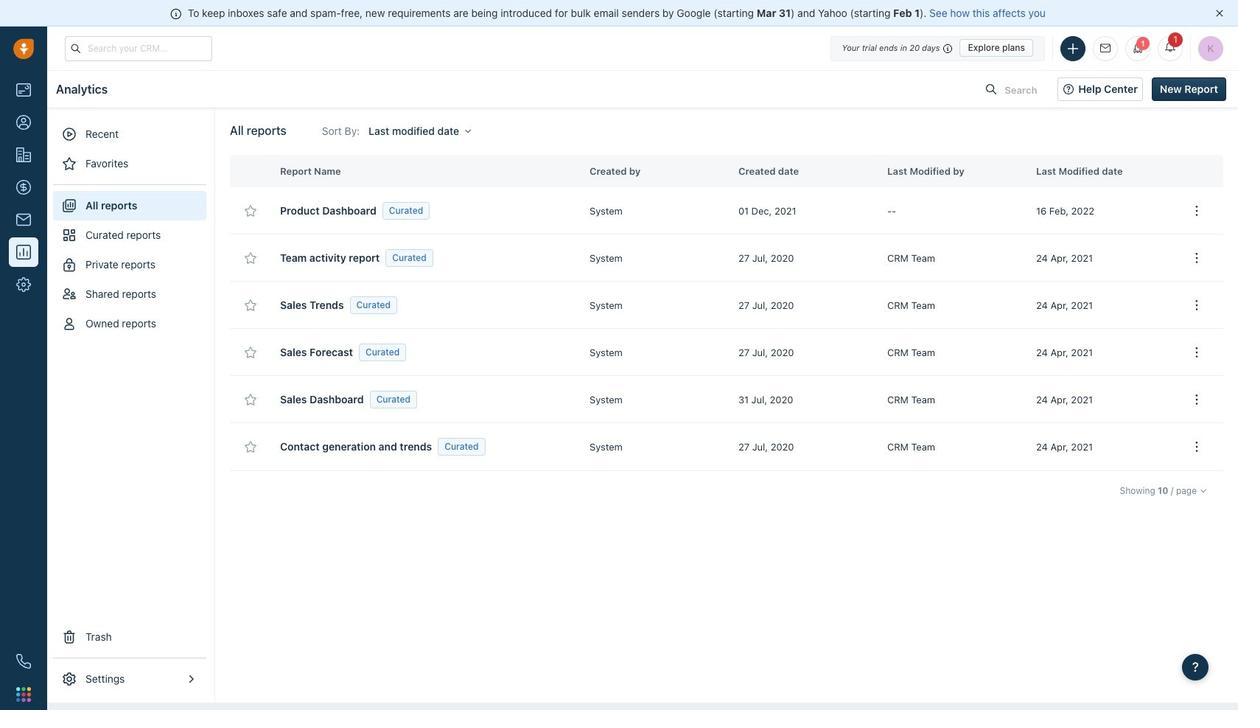 Task type: locate. For each thing, give the bounding box(es) containing it.
close image
[[1217, 10, 1224, 17]]

phone image
[[16, 654, 31, 669]]

send email image
[[1101, 44, 1111, 53]]

Search your CRM... text field
[[65, 36, 212, 61]]



Task type: vqa. For each thing, say whether or not it's contained in the screenshot.
Phone image
yes



Task type: describe. For each thing, give the bounding box(es) containing it.
phone element
[[9, 647, 38, 676]]

freshworks switcher image
[[16, 687, 31, 702]]



